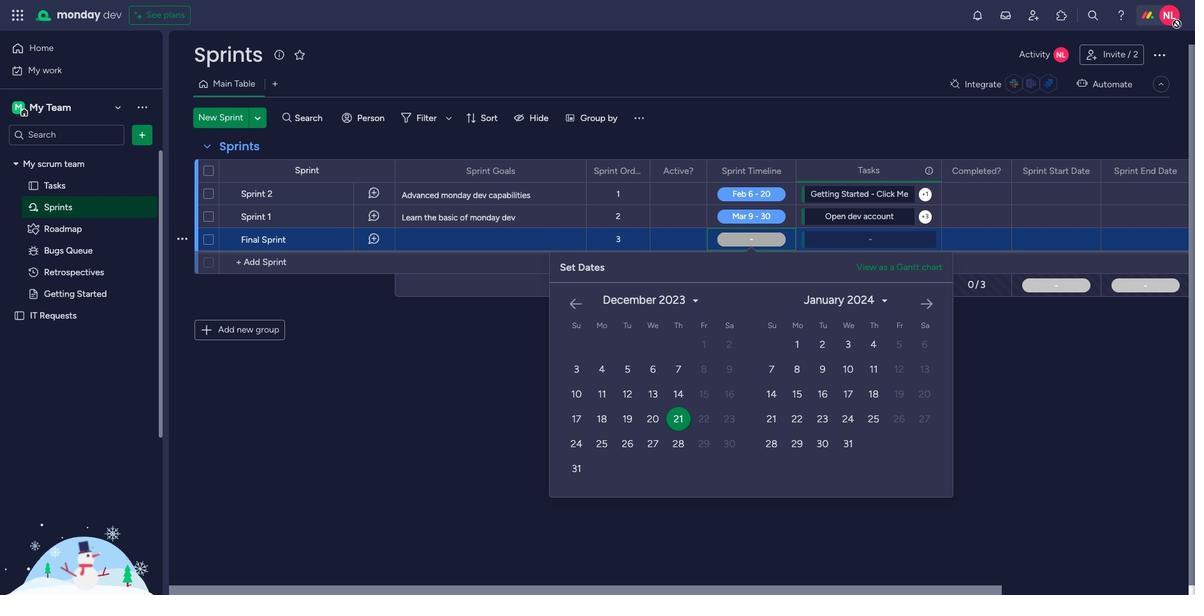 Task type: locate. For each thing, give the bounding box(es) containing it.
public board image
[[27, 288, 40, 300], [13, 310, 26, 322]]

0 vertical spatial public board image
[[27, 288, 40, 300]]

0 vertical spatial caret down image
[[13, 160, 19, 168]]

select product image
[[11, 9, 24, 22]]

add view image
[[273, 79, 278, 89]]

my work image
[[11, 65, 23, 76]]

apps image
[[1056, 9, 1069, 22]]

menu image
[[633, 112, 646, 124]]

options image
[[1152, 47, 1168, 63], [924, 160, 933, 182], [569, 160, 577, 182], [632, 160, 641, 182], [994, 160, 1003, 182], [1083, 160, 1092, 182], [1173, 160, 1182, 182], [177, 178, 188, 209], [177, 201, 188, 232]]

invite members image
[[1028, 9, 1041, 22]]

home image
[[11, 42, 24, 55]]

list box
[[0, 151, 163, 499]]

inbox image
[[1000, 9, 1013, 22]]

v2 search image
[[282, 111, 292, 125]]

0 horizontal spatial public board image
[[13, 310, 26, 322]]

angle down image
[[255, 113, 261, 123]]

None field
[[191, 41, 266, 68], [216, 138, 263, 155], [855, 164, 883, 178], [463, 164, 519, 178], [591, 164, 646, 178], [661, 164, 697, 178], [719, 164, 785, 178], [949, 164, 1005, 178], [1020, 164, 1094, 178], [1112, 164, 1181, 178], [191, 41, 266, 68], [216, 138, 263, 155], [855, 164, 883, 178], [463, 164, 519, 178], [591, 164, 646, 178], [661, 164, 697, 178], [719, 164, 785, 178], [949, 164, 1005, 178], [1020, 164, 1094, 178], [1112, 164, 1181, 178]]

lottie animation element
[[0, 467, 163, 596]]

region
[[550, 278, 1196, 498]]

autopilot image
[[1077, 75, 1088, 92]]

option
[[0, 152, 163, 155]]

workspace selection element
[[12, 100, 73, 116]]

1 vertical spatial caret down image
[[883, 296, 888, 305]]

caret down image
[[13, 160, 19, 168], [883, 296, 888, 305]]

1 vertical spatial public board image
[[13, 310, 26, 322]]

options image
[[136, 129, 149, 141], [689, 160, 698, 182], [778, 160, 787, 182], [177, 224, 188, 255]]

0 horizontal spatial caret down image
[[13, 160, 19, 168]]

show board description image
[[272, 48, 287, 61]]

public board image
[[27, 180, 40, 192]]

noah lott image
[[1160, 5, 1180, 26]]



Task type: vqa. For each thing, say whether or not it's contained in the screenshot.
bottommost the Public board image
no



Task type: describe. For each thing, give the bounding box(es) containing it.
Search in workspace field
[[27, 128, 107, 142]]

arrow down image
[[441, 110, 457, 126]]

notifications image
[[972, 9, 985, 22]]

help image
[[1115, 9, 1128, 22]]

workspace options image
[[136, 101, 149, 114]]

column information image
[[925, 166, 935, 176]]

Search field
[[292, 109, 330, 127]]

+ Add Sprint text field
[[226, 255, 389, 271]]

workspace image
[[12, 100, 25, 115]]

collapse board header image
[[1157, 79, 1167, 89]]

1 horizontal spatial caret down image
[[883, 296, 888, 305]]

search everything image
[[1087, 9, 1100, 22]]

caret down image
[[693, 296, 698, 305]]

add to favorites image
[[294, 48, 306, 61]]

dapulse integrations image
[[951, 79, 960, 89]]

lottie animation image
[[0, 467, 163, 596]]

board activity image
[[1054, 47, 1069, 63]]

1 horizontal spatial public board image
[[27, 288, 40, 300]]

see plans image
[[135, 8, 146, 23]]



